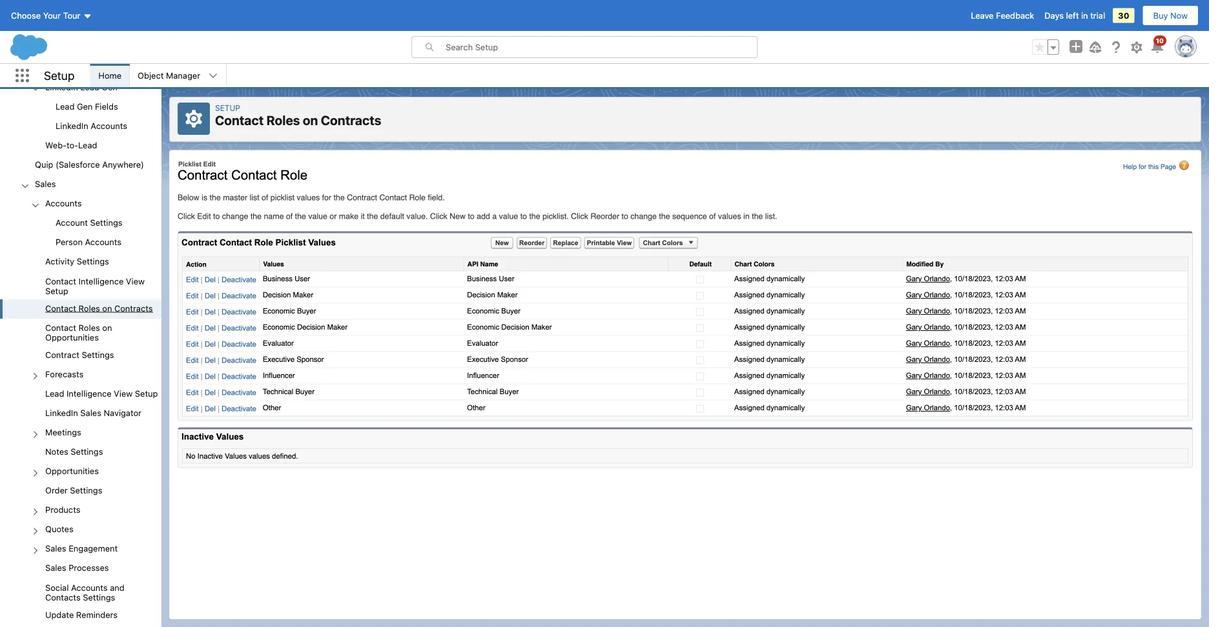 Task type: locate. For each thing, give the bounding box(es) containing it.
0 horizontal spatial contracts
[[114, 304, 153, 313]]

settings down 'contact roles on opportunities' link
[[82, 350, 114, 360]]

view up contact roles on contracts on the top of page
[[126, 276, 145, 286]]

0 vertical spatial roles
[[267, 113, 300, 128]]

2 vertical spatial on
[[102, 323, 112, 333]]

accounts up account
[[45, 199, 82, 208]]

(salesforce
[[56, 160, 100, 169]]

linkedin
[[45, 82, 78, 92], [56, 121, 88, 131], [45, 408, 78, 418]]

0 vertical spatial contracts
[[321, 113, 381, 128]]

roles inside setup contact roles on contracts
[[267, 113, 300, 128]]

roles inside contact roles on opportunities
[[79, 323, 100, 333]]

opportunities up contract settings
[[45, 333, 99, 342]]

intelligence for lead
[[66, 389, 111, 399]]

trial
[[1091, 11, 1106, 20]]

contact
[[215, 113, 264, 128], [45, 276, 76, 286], [45, 304, 76, 313], [45, 323, 76, 333]]

on inside tree item
[[102, 304, 112, 313]]

linkedin for linkedin accounts
[[56, 121, 88, 131]]

2 vertical spatial linkedin
[[45, 408, 78, 418]]

buy
[[1154, 11, 1168, 20]]

accounts down account settings link
[[85, 238, 122, 247]]

linkedin inside sales tree item
[[45, 408, 78, 418]]

contact for contact roles on contracts
[[45, 304, 76, 313]]

left
[[1066, 11, 1079, 20]]

contact inside tree item
[[45, 304, 76, 313]]

linkedin for linkedin lead gen
[[45, 82, 78, 92]]

lead up lead gen fields on the top of the page
[[80, 82, 99, 92]]

person accounts
[[56, 238, 122, 247]]

gen
[[102, 82, 117, 92], [77, 101, 93, 111]]

person accounts link
[[56, 238, 122, 249]]

accounts inside linkedin lead gen tree item
[[91, 121, 127, 131]]

engagement
[[69, 544, 118, 554]]

roles inside tree item
[[79, 304, 100, 313]]

intelligence up contact roles on contracts on the top of page
[[79, 276, 124, 286]]

view up navigator on the left of the page
[[114, 389, 133, 399]]

linkedin accounts link
[[56, 121, 127, 133]]

linkedin for linkedin sales navigator
[[45, 408, 78, 418]]

choose
[[11, 11, 41, 20]]

quotes link
[[45, 525, 73, 537]]

settings down opportunities link
[[70, 486, 102, 496]]

contact inside contact intelligence view setup
[[45, 276, 76, 286]]

accounts
[[91, 121, 127, 131], [45, 199, 82, 208], [85, 238, 122, 247], [71, 583, 108, 593]]

linkedin inside "link"
[[45, 82, 78, 92]]

opportunities
[[45, 333, 99, 342], [45, 467, 99, 476]]

leave
[[971, 11, 994, 20]]

lead gen fields link
[[56, 101, 118, 113]]

settings
[[90, 218, 123, 228], [77, 257, 109, 267], [82, 350, 114, 360], [71, 447, 103, 457], [70, 486, 102, 496], [83, 593, 115, 603]]

contacts
[[45, 593, 81, 603]]

group containing accounts
[[0, 195, 162, 626]]

quip (salesforce anywhere)
[[35, 160, 144, 169]]

lead
[[80, 82, 99, 92], [56, 101, 75, 111], [78, 140, 97, 150], [45, 389, 64, 399]]

on inside setup contact roles on contracts
[[303, 113, 318, 128]]

0 vertical spatial view
[[126, 276, 145, 286]]

lead gen fields
[[56, 101, 118, 111]]

0 vertical spatial intelligence
[[79, 276, 124, 286]]

activity
[[45, 257, 74, 267]]

order settings link
[[45, 486, 102, 498]]

sales for sales engagement
[[45, 544, 66, 554]]

activity settings link
[[45, 257, 109, 269]]

0 vertical spatial linkedin
[[45, 82, 78, 92]]

settings down person accounts link
[[77, 257, 109, 267]]

2 vertical spatial roles
[[79, 323, 100, 333]]

sales for sales processes
[[45, 564, 66, 574]]

forecasts link
[[45, 370, 83, 381]]

order
[[45, 486, 68, 496]]

intelligence inside contact intelligence view setup
[[79, 276, 124, 286]]

intelligence up linkedin sales navigator
[[66, 389, 111, 399]]

your
[[43, 11, 61, 20]]

account settings
[[56, 218, 123, 228]]

home
[[98, 71, 122, 80]]

0 vertical spatial on
[[303, 113, 318, 128]]

linkedin up meetings
[[45, 408, 78, 418]]

contact roles on contracts
[[45, 304, 153, 313]]

settings for activity settings
[[77, 257, 109, 267]]

2 opportunities from the top
[[45, 467, 99, 476]]

gen down linkedin lead gen "link"
[[77, 101, 93, 111]]

view for lead intelligence view setup
[[114, 389, 133, 399]]

1 vertical spatial intelligence
[[66, 389, 111, 399]]

web-
[[45, 140, 67, 150]]

view
[[126, 276, 145, 286], [114, 389, 133, 399]]

accounts down fields
[[91, 121, 127, 131]]

1 vertical spatial contracts
[[114, 304, 153, 313]]

on inside contact roles on opportunities
[[102, 323, 112, 333]]

0 vertical spatial opportunities
[[45, 333, 99, 342]]

group
[[0, 0, 162, 156], [1032, 39, 1060, 55], [0, 98, 162, 136], [0, 195, 162, 626], [0, 214, 162, 253]]

contact inside contact roles on opportunities
[[45, 323, 76, 333]]

1 vertical spatial gen
[[77, 101, 93, 111]]

settings up 'person accounts'
[[90, 218, 123, 228]]

1 opportunities from the top
[[45, 333, 99, 342]]

leave feedback
[[971, 11, 1035, 20]]

0 vertical spatial gen
[[102, 82, 117, 92]]

contact roles on opportunities
[[45, 323, 112, 342]]

settings up reminders
[[83, 593, 115, 603]]

buy now
[[1154, 11, 1188, 20]]

1 horizontal spatial gen
[[102, 82, 117, 92]]

1 vertical spatial view
[[114, 389, 133, 399]]

contact down activity
[[45, 276, 76, 286]]

lead intelligence view setup
[[45, 389, 158, 399]]

1 vertical spatial on
[[102, 304, 112, 313]]

roles
[[267, 113, 300, 128], [79, 304, 100, 313], [79, 323, 100, 333]]

1 vertical spatial roles
[[79, 304, 100, 313]]

1 vertical spatial opportunities
[[45, 467, 99, 476]]

linkedin up lead gen fields on the top of the page
[[45, 82, 78, 92]]

sales down quip
[[35, 179, 56, 189]]

group containing account settings
[[0, 214, 162, 253]]

sales down "quotes" link
[[45, 544, 66, 554]]

update
[[45, 610, 74, 620]]

choose your tour
[[11, 11, 80, 20]]

sales
[[35, 179, 56, 189], [80, 408, 101, 418], [45, 544, 66, 554], [45, 564, 66, 574]]

days left in trial
[[1045, 11, 1106, 20]]

linkedin accounts
[[56, 121, 127, 131]]

1 horizontal spatial contracts
[[321, 113, 381, 128]]

contact intelligence view setup
[[45, 276, 145, 296]]

group for accounts
[[0, 214, 162, 253]]

linkedin up to-
[[56, 121, 88, 131]]

group for sales
[[0, 195, 162, 626]]

sales processes
[[45, 564, 109, 574]]

contact up contact roles on opportunities
[[45, 304, 76, 313]]

0 horizontal spatial gen
[[77, 101, 93, 111]]

setup link
[[215, 103, 240, 112]]

lead down forecasts link
[[45, 389, 64, 399]]

object manager link
[[130, 64, 208, 87]]

contact down setup link
[[215, 113, 264, 128]]

settings up opportunities link
[[71, 447, 103, 457]]

view inside contact intelligence view setup
[[126, 276, 145, 286]]

anywhere)
[[102, 160, 144, 169]]

sales up social
[[45, 564, 66, 574]]

lead down the linkedin accounts link
[[78, 140, 97, 150]]

on
[[303, 113, 318, 128], [102, 304, 112, 313], [102, 323, 112, 333]]

setup
[[44, 69, 75, 83], [215, 103, 240, 112], [45, 286, 68, 296], [135, 389, 158, 399]]

group containing lead gen fields
[[0, 98, 162, 136]]

linkedin lead gen
[[45, 82, 117, 92]]

opportunities down notes settings link
[[45, 467, 99, 476]]

opportunities link
[[45, 467, 99, 478]]

accounts down processes
[[71, 583, 108, 593]]

settings inside "accounts" tree item
[[90, 218, 123, 228]]

view for contact intelligence view setup
[[126, 276, 145, 286]]

accounts inside the social accounts and contacts settings
[[71, 583, 108, 593]]

gen down home
[[102, 82, 117, 92]]

contact up contract in the left of the page
[[45, 323, 76, 333]]

contact roles on contracts link
[[45, 304, 153, 315]]

1 vertical spatial linkedin
[[56, 121, 88, 131]]

settings inside the social accounts and contacts settings
[[83, 593, 115, 603]]

contracts
[[321, 113, 381, 128], [114, 304, 153, 313]]

on for contact roles on contracts
[[102, 304, 112, 313]]



Task type: vqa. For each thing, say whether or not it's contained in the screenshot.
external client apps 'link'
no



Task type: describe. For each thing, give the bounding box(es) containing it.
sales tree item
[[0, 175, 162, 626]]

setup inside lead intelligence view setup link
[[135, 389, 158, 399]]

contact inside setup contact roles on contracts
[[215, 113, 264, 128]]

meetings link
[[45, 428, 81, 439]]

10 button
[[1150, 36, 1167, 55]]

on for contact roles on opportunities
[[102, 323, 112, 333]]

linkedin lead gen link
[[45, 82, 117, 94]]

setup inside setup contact roles on contracts
[[215, 103, 240, 112]]

setup inside contact intelligence view setup
[[45, 286, 68, 296]]

person
[[56, 238, 83, 247]]

social
[[45, 583, 69, 593]]

settings for account settings
[[90, 218, 123, 228]]

web-to-lead link
[[45, 140, 97, 152]]

choose your tour button
[[10, 5, 93, 26]]

setup contact roles on contracts
[[215, 103, 381, 128]]

sales down lead intelligence view setup link
[[80, 408, 101, 418]]

contact intelligence view setup link
[[45, 276, 162, 296]]

in
[[1082, 11, 1088, 20]]

feedback
[[996, 11, 1035, 20]]

meetings
[[45, 428, 81, 438]]

group for linkedin lead gen
[[0, 98, 162, 136]]

sales link
[[35, 179, 56, 191]]

contracts inside contact roles on contracts link
[[114, 304, 153, 313]]

lead intelligence view setup link
[[45, 389, 158, 401]]

sales engagement
[[45, 544, 118, 554]]

buy now button
[[1143, 5, 1199, 26]]

roles for opportunities
[[79, 323, 100, 333]]

quip
[[35, 160, 53, 169]]

manager
[[166, 71, 200, 80]]

accounts link
[[45, 199, 82, 210]]

accounts for social accounts and contacts settings
[[71, 583, 108, 593]]

and
[[110, 583, 125, 593]]

30
[[1118, 11, 1130, 20]]

gen inside "link"
[[102, 82, 117, 92]]

account settings link
[[56, 218, 123, 230]]

intelligence for contact
[[79, 276, 124, 286]]

leave feedback link
[[971, 11, 1035, 20]]

notes settings link
[[45, 447, 103, 459]]

fields
[[95, 101, 118, 111]]

social accounts and contacts settings
[[45, 583, 125, 603]]

social accounts and contacts settings link
[[45, 583, 162, 603]]

group containing linkedin lead gen
[[0, 0, 162, 156]]

lead inside sales tree item
[[45, 389, 64, 399]]

accounts for person accounts
[[85, 238, 122, 247]]

days
[[1045, 11, 1064, 20]]

settings for order settings
[[70, 486, 102, 496]]

processes
[[69, 564, 109, 574]]

tour
[[63, 11, 80, 20]]

contracts inside setup contact roles on contracts
[[321, 113, 381, 128]]

linkedin sales navigator link
[[45, 408, 142, 420]]

linkedin sales navigator
[[45, 408, 142, 418]]

contract
[[45, 350, 79, 360]]

navigator
[[104, 408, 142, 418]]

object
[[138, 71, 164, 80]]

contract settings
[[45, 350, 114, 360]]

update reminders link
[[45, 610, 118, 622]]

opportunities inside contact roles on opportunities
[[45, 333, 99, 342]]

contact for contact roles on opportunities
[[45, 323, 76, 333]]

lead inside "link"
[[80, 82, 99, 92]]

home link
[[91, 64, 129, 87]]

products
[[45, 506, 80, 515]]

sales processes link
[[45, 564, 109, 576]]

web-to-lead
[[45, 140, 97, 150]]

quip (salesforce anywhere) link
[[35, 160, 144, 171]]

to-
[[67, 140, 78, 150]]

notes
[[45, 447, 68, 457]]

salesforce files image
[[0, 626, 162, 628]]

contact roles on contracts tree item
[[0, 300, 162, 319]]

reminders
[[76, 610, 118, 620]]

accounts tree item
[[0, 195, 162, 253]]

settings for notes settings
[[71, 447, 103, 457]]

forecasts
[[45, 370, 83, 379]]

linkedin lead gen tree item
[[0, 78, 162, 136]]

contact for contact intelligence view setup
[[45, 276, 76, 286]]

update reminders
[[45, 610, 118, 620]]

lead down linkedin lead gen "link"
[[56, 101, 75, 111]]

contact roles on opportunities link
[[45, 323, 162, 342]]

now
[[1171, 11, 1188, 20]]

accounts for linkedin accounts
[[91, 121, 127, 131]]

roles for contracts
[[79, 304, 100, 313]]

notes settings
[[45, 447, 103, 457]]

order settings
[[45, 486, 102, 496]]

10
[[1156, 37, 1164, 44]]

activity settings
[[45, 257, 109, 267]]

account
[[56, 218, 88, 228]]

sales for sales link
[[35, 179, 56, 189]]

quotes
[[45, 525, 73, 535]]

settings for contract settings
[[82, 350, 114, 360]]

contract settings link
[[45, 350, 114, 362]]

object manager
[[138, 71, 200, 80]]

Search Setup text field
[[446, 37, 757, 58]]

sales engagement link
[[45, 544, 118, 556]]

products link
[[45, 506, 80, 517]]



